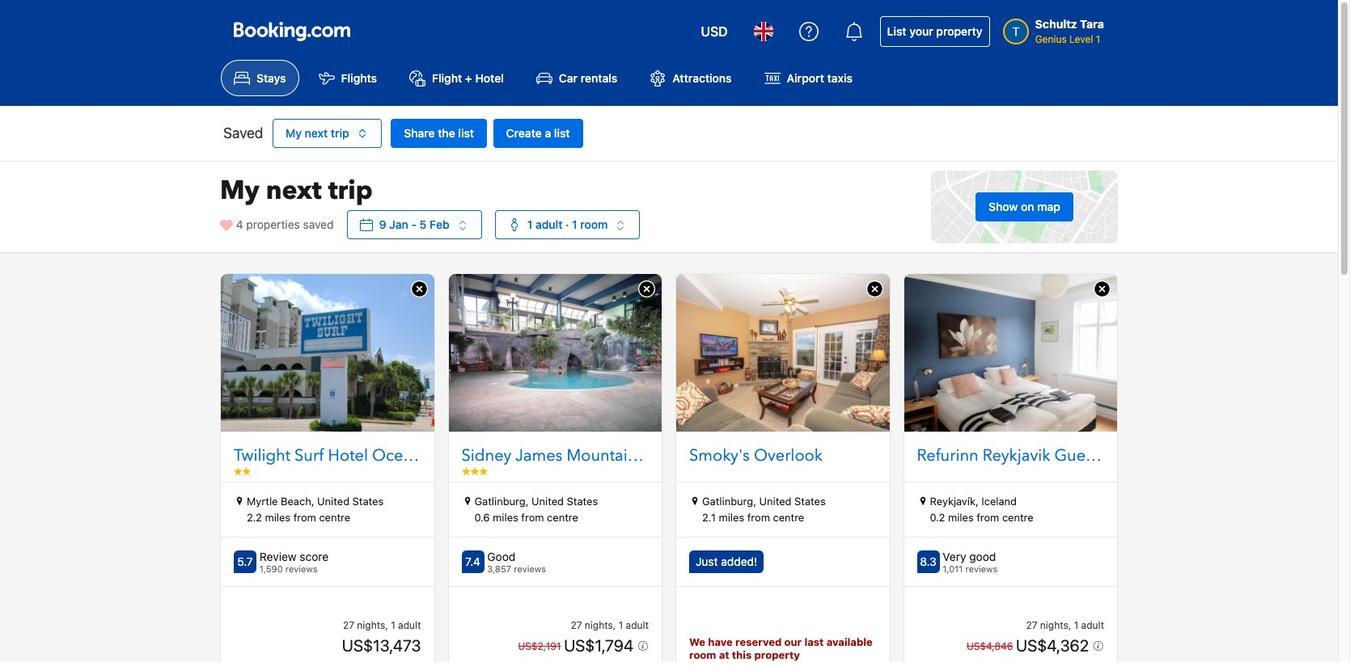 Task type: describe. For each thing, give the bounding box(es) containing it.
airport taxis link
[[751, 60, 866, 97]]

from  1,011 reviews element
[[943, 564, 998, 575]]

1 vertical spatial trip
[[328, 173, 373, 209]]

available
[[827, 636, 873, 649]]

from for 8.3
[[977, 511, 1000, 524]]

car rentals link
[[523, 60, 631, 97]]

1 right · on the top left of the page
[[572, 218, 578, 232]]

flight + hotel
[[432, 71, 504, 85]]

gatlinburg, united states for just added!
[[702, 496, 826, 509]]

usd
[[701, 24, 728, 39]]

attractions
[[673, 71, 732, 85]]

2.1 miles from centre
[[702, 511, 805, 524]]

the
[[438, 126, 455, 140]]

reviews for 5.7
[[285, 564, 318, 575]]

nights, for us$4,362
[[1041, 620, 1072, 632]]

2.2
[[247, 511, 262, 524]]

create
[[506, 126, 542, 140]]

sidney james mountain lodge link
[[462, 445, 689, 468]]

2.1
[[702, 511, 716, 524]]

from for 7.4
[[521, 511, 544, 524]]

refurinn
[[917, 445, 979, 467]]

stays link
[[221, 60, 299, 97]]

4 properties saved
[[236, 218, 334, 232]]

feb
[[430, 218, 450, 232]]

flights
[[341, 71, 377, 85]]

myrtle beach, united states
[[247, 496, 384, 509]]

gatlinburg, united states for 7.4
[[475, 496, 598, 509]]

centre for just added!
[[773, 511, 805, 524]]

list for share the list
[[458, 126, 474, 140]]

27 nights, 1 adult for us$4,362
[[1026, 620, 1105, 632]]

my inside "button"
[[286, 126, 302, 140]]

list your property
[[887, 24, 983, 38]]

2.2 miles from centre
[[247, 511, 351, 524]]

we have reserved our last available room at this property
[[689, 636, 873, 662]]

my next trip button
[[273, 119, 382, 148]]

twilight
[[234, 445, 291, 467]]

car
[[559, 71, 578, 85]]

1 united from the left
[[317, 496, 350, 509]]

+
[[465, 71, 472, 85]]

nights, for us$1,794
[[585, 620, 616, 632]]

show on map button
[[976, 193, 1074, 222]]

attractions link
[[637, 60, 745, 97]]

last
[[805, 636, 824, 649]]

1 adult                                           · 1 room
[[527, 218, 608, 232]]

score
[[300, 551, 329, 564]]

1,011
[[943, 564, 963, 575]]

9
[[379, 218, 386, 232]]

1 vertical spatial my next trip
[[220, 173, 373, 209]]

1,590
[[260, 564, 283, 575]]

miles for 7.4
[[493, 511, 519, 524]]

gatlinburg, for just added!
[[702, 496, 757, 509]]

added!
[[721, 556, 758, 569]]

good
[[487, 551, 516, 564]]

us$13,473
[[342, 637, 421, 655]]

properties
[[246, 218, 300, 232]]

james
[[516, 445, 563, 467]]

smoky's overlook
[[689, 445, 823, 467]]

list your property link
[[880, 16, 990, 47]]

have
[[708, 636, 733, 649]]

adult inside 27 nights, 1 adult us$13,473
[[398, 620, 421, 632]]

list
[[887, 24, 907, 38]]

this
[[732, 649, 752, 662]]

reykjavík, iceland
[[930, 496, 1017, 509]]

rated element containing very good
[[943, 551, 998, 565]]

share
[[404, 126, 435, 140]]

centre for 8.3
[[1003, 511, 1034, 524]]

0.6
[[475, 511, 490, 524]]

myrtle
[[247, 496, 278, 509]]

guesthouse
[[1055, 445, 1144, 467]]

miles for 5.7
[[265, 511, 291, 524]]

scored  5.7 element
[[234, 551, 257, 574]]

rated element for surf
[[260, 551, 329, 565]]

refurinn reykjavik guesthouse link
[[917, 445, 1144, 468]]

reviews inside 7.4 good 3,857 reviews
[[514, 564, 546, 575]]

miles for 8.3
[[948, 511, 974, 524]]

level
[[1070, 33, 1094, 45]]

miles for just added!
[[719, 511, 745, 524]]

reykjavik
[[983, 445, 1051, 467]]

us$4,362
[[1016, 637, 1093, 655]]

1 vertical spatial next
[[266, 173, 322, 209]]

stays
[[257, 71, 286, 85]]

1 up us$4,362
[[1074, 620, 1079, 632]]

1 vertical spatial my
[[220, 173, 260, 209]]

car rentals
[[559, 71, 618, 85]]

review
[[260, 551, 297, 564]]

map
[[1038, 200, 1061, 214]]

-
[[412, 218, 417, 232]]

twilight surf hotel ocean front link
[[234, 445, 464, 468]]

saved
[[223, 125, 263, 142]]

from  3,857 reviews element
[[487, 564, 546, 575]]

flight + hotel link
[[397, 60, 517, 97]]

ocean
[[372, 445, 421, 467]]



Task type: vqa. For each thing, say whether or not it's contained in the screenshot.
To advance to Genius Level 2, you need to complete five bookings within a two-year window. This time frame starts from the date of your first completed booking. For example, if you complete your first booking on January 1, 2025, you have until January 1, 2027 to complete four more bookings to unlock Genius Level 2. Check to see that all your bookings fall within the two-year window. associated with Why aren't my bookings being counted?
no



Task type: locate. For each thing, give the bounding box(es) containing it.
iceland
[[982, 496, 1017, 509]]

list for create a list
[[554, 126, 570, 140]]

2 horizontal spatial reviews
[[966, 564, 998, 575]]

9 jan - 5 feb
[[379, 218, 450, 232]]

reviews right 1,590
[[285, 564, 318, 575]]

0 vertical spatial next
[[305, 126, 328, 140]]

united for just added!
[[760, 496, 792, 509]]

2 miles from the left
[[493, 511, 519, 524]]

centre down "myrtle beach, united states" at bottom
[[319, 511, 351, 524]]

27 for us$4,362
[[1026, 620, 1038, 632]]

beach,
[[281, 496, 314, 509]]

your
[[910, 24, 934, 38]]

hotel for +
[[475, 71, 504, 85]]

hotel for surf
[[328, 445, 368, 467]]

1 nights, from the left
[[357, 620, 388, 632]]

nights,
[[357, 620, 388, 632], [585, 620, 616, 632], [1041, 620, 1072, 632]]

hotel right +
[[475, 71, 504, 85]]

just added!
[[696, 556, 758, 569]]

states
[[353, 496, 384, 509], [567, 496, 598, 509], [795, 496, 826, 509]]

3 reviews from the left
[[966, 564, 998, 575]]

0 vertical spatial trip
[[331, 126, 349, 140]]

1 from from the left
[[294, 511, 316, 524]]

rated element
[[260, 551, 329, 565], [487, 551, 546, 565], [943, 551, 998, 565]]

0 horizontal spatial gatlinburg,
[[475, 496, 529, 509]]

1 27 nights, 1 adult from the left
[[571, 620, 649, 632]]

trip up 'saved'
[[328, 173, 373, 209]]

miles right 0.6
[[493, 511, 519, 524]]

hotel right surf
[[328, 445, 368, 467]]

us$4,846
[[967, 641, 1014, 653]]

create a list
[[506, 126, 570, 140]]

refurinn reykjavik guesthouse
[[917, 445, 1144, 467]]

from for 5.7
[[294, 511, 316, 524]]

we
[[689, 636, 706, 649]]

schultz
[[1036, 17, 1078, 31]]

1 centre from the left
[[319, 511, 351, 524]]

united for 7.4
[[532, 496, 564, 509]]

0 horizontal spatial states
[[353, 496, 384, 509]]

27 nights, 1 adult up "us$1,794"
[[571, 620, 649, 632]]

3 miles from the left
[[719, 511, 745, 524]]

nights, inside 27 nights, 1 adult us$13,473
[[357, 620, 388, 632]]

27 up us$4,362
[[1026, 620, 1038, 632]]

us$2,191
[[518, 641, 561, 653]]

property inside we have reserved our last available room at this property
[[755, 649, 800, 662]]

flight
[[432, 71, 462, 85]]

centre down sidney james mountain lodge link
[[547, 511, 579, 524]]

1 horizontal spatial gatlinburg,
[[702, 496, 757, 509]]

mountain
[[567, 445, 637, 467]]

1 horizontal spatial rated element
[[487, 551, 546, 565]]

1 horizontal spatial gatlinburg, united states
[[702, 496, 826, 509]]

1 vertical spatial property
[[755, 649, 800, 662]]

lodge
[[641, 445, 689, 467]]

0.2 miles from centre
[[930, 511, 1034, 524]]

1 27 from the left
[[343, 620, 354, 632]]

states down sidney james mountain lodge link
[[567, 496, 598, 509]]

my next trip up 4 properties saved
[[220, 173, 373, 209]]

gatlinburg, for 7.4
[[475, 496, 529, 509]]

1 gatlinburg, from the left
[[475, 496, 529, 509]]

schultz tara genius level 1
[[1036, 17, 1105, 45]]

states for just added!
[[795, 496, 826, 509]]

centre for 7.4
[[547, 511, 579, 524]]

0 horizontal spatial hotel
[[328, 445, 368, 467]]

2 states from the left
[[567, 496, 598, 509]]

0 vertical spatial room
[[580, 218, 608, 232]]

1 miles from the left
[[265, 511, 291, 524]]

27 nights, 1 adult for us$1,794
[[571, 620, 649, 632]]

centre down iceland
[[1003, 511, 1034, 524]]

next up 4 properties saved
[[266, 173, 322, 209]]

scored  8.3 element
[[917, 551, 940, 574]]

27 nights, 1 adult
[[571, 620, 649, 632], [1026, 620, 1105, 632]]

rated element containing good
[[487, 551, 546, 565]]

1 horizontal spatial 27 nights, 1 adult
[[1026, 620, 1105, 632]]

0 horizontal spatial 27
[[343, 620, 354, 632]]

reviews inside 5.7 review score 1,590 reviews
[[285, 564, 318, 575]]

·
[[566, 218, 569, 232]]

room inside we have reserved our last available room at this property
[[689, 649, 717, 662]]

27 up us$13,473
[[343, 620, 354, 632]]

2 reviews from the left
[[514, 564, 546, 575]]

states down twilight surf hotel ocean front link
[[353, 496, 384, 509]]

share the list button
[[391, 119, 487, 148]]

0 vertical spatial property
[[937, 24, 983, 38]]

my right saved
[[286, 126, 302, 140]]

1 list from the left
[[458, 126, 474, 140]]

0 vertical spatial hotel
[[475, 71, 504, 85]]

airport
[[787, 71, 825, 85]]

next inside "button"
[[305, 126, 328, 140]]

twilight surf hotel ocean front
[[234, 445, 464, 467]]

trip down flights link
[[331, 126, 349, 140]]

7.4 good 3,857 reviews
[[465, 551, 546, 575]]

united right beach,
[[317, 496, 350, 509]]

from  1,590 reviews element
[[260, 564, 329, 575]]

2 horizontal spatial 27
[[1026, 620, 1038, 632]]

adult
[[536, 218, 563, 232], [398, 620, 421, 632], [626, 620, 649, 632], [1082, 620, 1105, 632]]

my next trip down flights link
[[286, 126, 349, 140]]

3 states from the left
[[795, 496, 826, 509]]

room left at on the right bottom of the page
[[689, 649, 717, 662]]

0.6 miles from centre
[[475, 511, 579, 524]]

nights, up "us$1,794"
[[585, 620, 616, 632]]

from up "added!"
[[748, 511, 770, 524]]

list right 'the'
[[458, 126, 474, 140]]

reviews for 8.3
[[966, 564, 998, 575]]

rated element for james
[[487, 551, 546, 565]]

reviews
[[285, 564, 318, 575], [514, 564, 546, 575], [966, 564, 998, 575]]

1 horizontal spatial list
[[554, 126, 570, 140]]

0 horizontal spatial list
[[458, 126, 474, 140]]

2 centre from the left
[[547, 511, 579, 524]]

centre
[[319, 511, 351, 524], [547, 511, 579, 524], [773, 511, 805, 524], [1003, 511, 1034, 524]]

miles right 2.1
[[719, 511, 745, 524]]

nights, up us$4,362
[[1041, 620, 1072, 632]]

smoky's overlook link
[[689, 445, 877, 468]]

centre down smoky's overlook link
[[773, 511, 805, 524]]

from down iceland
[[977, 511, 1000, 524]]

flights link
[[306, 60, 390, 97]]

0 horizontal spatial my
[[220, 173, 260, 209]]

2 stars image
[[234, 468, 251, 476]]

1
[[1096, 33, 1101, 45], [527, 218, 533, 232], [572, 218, 578, 232], [391, 620, 396, 632], [619, 620, 623, 632], [1074, 620, 1079, 632]]

3 nights, from the left
[[1041, 620, 1072, 632]]

2 27 from the left
[[571, 620, 582, 632]]

8.3
[[920, 556, 937, 569]]

2 gatlinburg, united states from the left
[[702, 496, 826, 509]]

2 rated element from the left
[[487, 551, 546, 565]]

2 horizontal spatial states
[[795, 496, 826, 509]]

0 horizontal spatial gatlinburg, united states
[[475, 496, 598, 509]]

5.7 review score 1,590 reviews
[[237, 551, 329, 575]]

create a list button
[[493, 119, 583, 148]]

1 left · on the top left of the page
[[527, 218, 533, 232]]

27 for us$1,794
[[571, 620, 582, 632]]

next down flights link
[[305, 126, 328, 140]]

adult up us$13,473
[[398, 620, 421, 632]]

next
[[305, 126, 328, 140], [266, 173, 322, 209]]

from
[[294, 511, 316, 524], [521, 511, 544, 524], [748, 511, 770, 524], [977, 511, 1000, 524]]

1 horizontal spatial 27
[[571, 620, 582, 632]]

gatlinburg, up 2.1
[[702, 496, 757, 509]]

4 centre from the left
[[1003, 511, 1034, 524]]

1 reviews from the left
[[285, 564, 318, 575]]

scored  7.4 element
[[462, 551, 484, 574]]

1 gatlinburg, united states from the left
[[475, 496, 598, 509]]

2 nights, from the left
[[585, 620, 616, 632]]

1 horizontal spatial room
[[689, 649, 717, 662]]

0 horizontal spatial property
[[755, 649, 800, 662]]

3 from from the left
[[748, 511, 770, 524]]

property right this
[[755, 649, 800, 662]]

3 rated element from the left
[[943, 551, 998, 565]]

1 horizontal spatial my
[[286, 126, 302, 140]]

rentals
[[581, 71, 618, 85]]

reykjavík,
[[930, 496, 979, 509]]

3 27 from the left
[[1026, 620, 1038, 632]]

airport taxis
[[787, 71, 853, 85]]

3 centre from the left
[[773, 511, 805, 524]]

miles down the myrtle
[[265, 511, 291, 524]]

sidney james mountain lodge
[[462, 445, 689, 467]]

27
[[343, 620, 354, 632], [571, 620, 582, 632], [1026, 620, 1038, 632]]

4 from from the left
[[977, 511, 1000, 524]]

united up 0.6 miles from centre
[[532, 496, 564, 509]]

1 rated element from the left
[[260, 551, 329, 565]]

surf
[[295, 445, 324, 467]]

3 stars image
[[462, 468, 488, 476]]

reviews right 1,011
[[966, 564, 998, 575]]

2 gatlinburg, from the left
[[702, 496, 757, 509]]

saved
[[303, 218, 334, 232]]

show
[[989, 200, 1018, 214]]

room
[[580, 218, 608, 232], [689, 649, 717, 662]]

at
[[719, 649, 730, 662]]

list
[[458, 126, 474, 140], [554, 126, 570, 140]]

0 vertical spatial my
[[286, 126, 302, 140]]

trip inside 'my next trip' "button"
[[331, 126, 349, 140]]

our
[[785, 636, 802, 649]]

rated element containing review score
[[260, 551, 329, 565]]

0 horizontal spatial reviews
[[285, 564, 318, 575]]

gatlinburg, united states up 0.6 miles from centre
[[475, 496, 598, 509]]

room right · on the top left of the page
[[580, 218, 608, 232]]

show on map
[[989, 200, 1061, 214]]

gatlinburg,
[[475, 496, 529, 509], [702, 496, 757, 509]]

my up 4
[[220, 173, 260, 209]]

reviews inside 8.3 very good 1,011 reviews
[[966, 564, 998, 575]]

very
[[943, 551, 967, 564]]

adult up us$4,362
[[1082, 620, 1105, 632]]

0 horizontal spatial 27 nights, 1 adult
[[571, 620, 649, 632]]

sidney
[[462, 445, 512, 467]]

genius
[[1036, 33, 1067, 45]]

my next trip
[[286, 126, 349, 140], [220, 173, 373, 209]]

gatlinburg, united states up 2.1 miles from centre
[[702, 496, 826, 509]]

1 vertical spatial hotel
[[328, 445, 368, 467]]

2 from from the left
[[521, 511, 544, 524]]

0 vertical spatial my next trip
[[286, 126, 349, 140]]

1 vertical spatial room
[[689, 649, 717, 662]]

property right your
[[937, 24, 983, 38]]

0 horizontal spatial room
[[580, 218, 608, 232]]

front
[[425, 445, 464, 467]]

booking.com online hotel reservations image
[[234, 22, 350, 41]]

smoky's
[[689, 445, 750, 467]]

states down overlook
[[795, 496, 826, 509]]

0 horizontal spatial united
[[317, 496, 350, 509]]

3,857
[[487, 564, 512, 575]]

1 states from the left
[[353, 496, 384, 509]]

adult left · on the top left of the page
[[536, 218, 563, 232]]

1 up "us$1,794"
[[619, 620, 623, 632]]

centre for 5.7
[[319, 511, 351, 524]]

1 horizontal spatial states
[[567, 496, 598, 509]]

good
[[970, 551, 996, 564]]

taxis
[[828, 71, 853, 85]]

jan
[[389, 218, 409, 232]]

from for just added!
[[748, 511, 770, 524]]

7.4
[[465, 556, 481, 569]]

0 horizontal spatial rated element
[[260, 551, 329, 565]]

miles down reykjavík,
[[948, 511, 974, 524]]

2 united from the left
[[532, 496, 564, 509]]

2 27 nights, 1 adult from the left
[[1026, 620, 1105, 632]]

4
[[236, 218, 243, 232]]

0 horizontal spatial nights,
[[357, 620, 388, 632]]

1 inside the schultz tara genius level 1
[[1096, 33, 1101, 45]]

just
[[696, 556, 718, 569]]

1 inside 27 nights, 1 adult us$13,473
[[391, 620, 396, 632]]

27 nights, 1 adult up us$4,362
[[1026, 620, 1105, 632]]

2 horizontal spatial united
[[760, 496, 792, 509]]

us$1,794
[[564, 637, 638, 655]]

27 inside 27 nights, 1 adult us$13,473
[[343, 620, 354, 632]]

from right 0.6
[[521, 511, 544, 524]]

united up 2.1 miles from centre
[[760, 496, 792, 509]]

2 horizontal spatial rated element
[[943, 551, 998, 565]]

2 list from the left
[[554, 126, 570, 140]]

3 united from the left
[[760, 496, 792, 509]]

1 horizontal spatial nights,
[[585, 620, 616, 632]]

list right a
[[554, 126, 570, 140]]

united
[[317, 496, 350, 509], [532, 496, 564, 509], [760, 496, 792, 509]]

states for 7.4
[[567, 496, 598, 509]]

share the list
[[404, 126, 474, 140]]

1 up us$13,473
[[391, 620, 396, 632]]

reviews right 3,857
[[514, 564, 546, 575]]

adult up "us$1,794"
[[626, 620, 649, 632]]

1 horizontal spatial hotel
[[475, 71, 504, 85]]

1 horizontal spatial property
[[937, 24, 983, 38]]

1 down tara at the top right of page
[[1096, 33, 1101, 45]]

nights, up us$13,473
[[357, 620, 388, 632]]

my
[[286, 126, 302, 140], [220, 173, 260, 209]]

4 miles from the left
[[948, 511, 974, 524]]

27 up "us$1,794"
[[571, 620, 582, 632]]

from down beach,
[[294, 511, 316, 524]]

gatlinburg, up 0.6
[[475, 496, 529, 509]]

my next trip inside 'my next trip' "button"
[[286, 126, 349, 140]]

2 horizontal spatial nights,
[[1041, 620, 1072, 632]]

a
[[545, 126, 551, 140]]

1 horizontal spatial reviews
[[514, 564, 546, 575]]

1 horizontal spatial united
[[532, 496, 564, 509]]



